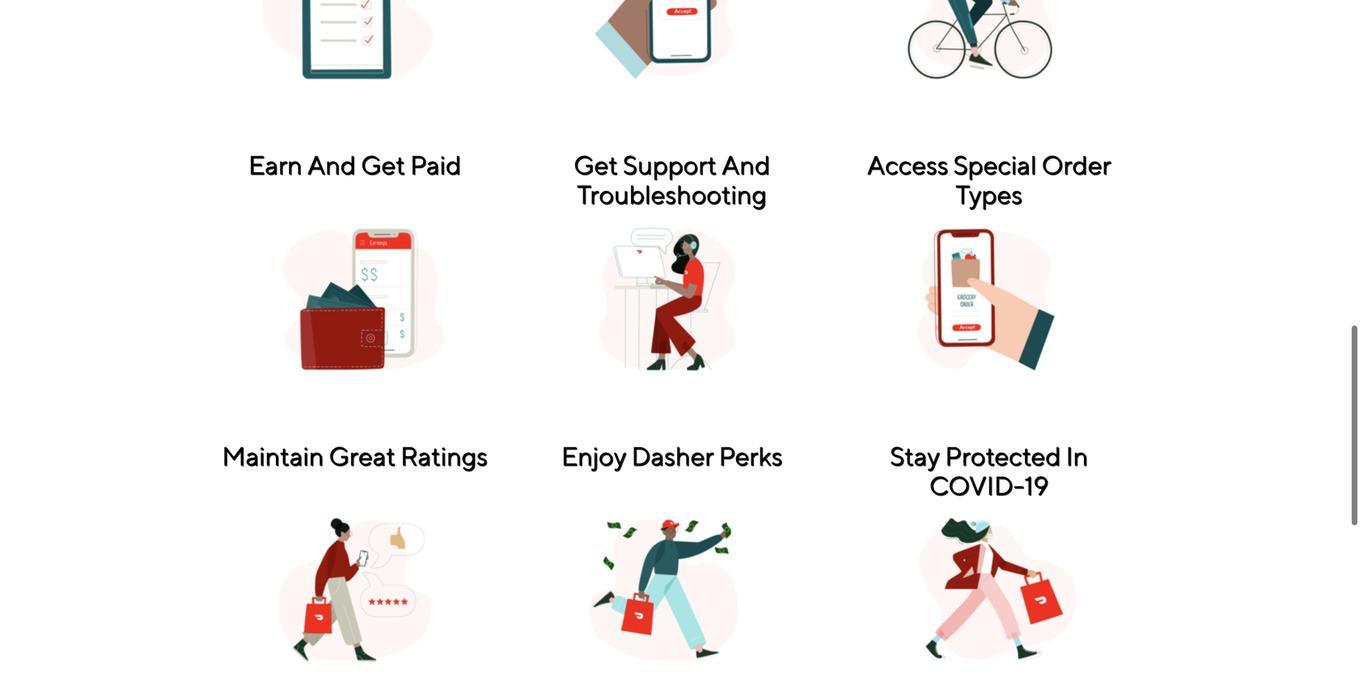 Task type: describe. For each thing, give the bounding box(es) containing it.
get support and troubleshooting
[[574, 150, 771, 210]]

earn and get paid link
[[205, 116, 505, 391]]

great
[[329, 441, 396, 471]]

stay
[[890, 441, 940, 471]]

ratings
[[401, 441, 488, 471]]

get inside get support and troubleshooting
[[574, 150, 618, 180]]

stay protected in covid-19 link
[[839, 408, 1140, 682]]

maintain great ratings
[[222, 441, 488, 471]]

enjoy dasher perks
[[561, 441, 783, 471]]

access special order types
[[867, 150, 1112, 210]]

support
[[623, 150, 717, 180]]

maintain great ratings link
[[205, 408, 505, 682]]

1 and from the left
[[307, 150, 356, 180]]

perks
[[719, 441, 783, 471]]

maintain
[[222, 441, 324, 471]]

special
[[954, 150, 1037, 180]]

in
[[1066, 441, 1089, 471]]

earn
[[248, 150, 302, 180]]

enjoy dasher perks link
[[522, 408, 822, 682]]

dasher
[[632, 441, 714, 471]]

stay protected in covid-19
[[890, 441, 1089, 501]]



Task type: locate. For each thing, give the bounding box(es) containing it.
get inside earn and get paid link
[[361, 150, 405, 180]]

get support and troubleshooting link
[[522, 116, 822, 391]]

enjoy
[[561, 441, 627, 471]]

covid-
[[930, 471, 1025, 501]]

access special order types link
[[839, 116, 1140, 391]]

and right support
[[722, 150, 771, 180]]

and
[[307, 150, 356, 180], [722, 150, 771, 180]]

19
[[1025, 471, 1049, 501]]

2 and from the left
[[722, 150, 771, 180]]

order
[[1042, 150, 1112, 180]]

and right earn
[[307, 150, 356, 180]]

types
[[956, 179, 1023, 210]]

1 get from the left
[[361, 150, 405, 180]]

get left paid
[[361, 150, 405, 180]]

1 horizontal spatial get
[[574, 150, 618, 180]]

0 horizontal spatial and
[[307, 150, 356, 180]]

1 horizontal spatial and
[[722, 150, 771, 180]]

troubleshooting
[[577, 179, 767, 210]]

0 horizontal spatial get
[[361, 150, 405, 180]]

2 get from the left
[[574, 150, 618, 180]]

get left support
[[574, 150, 618, 180]]

get
[[361, 150, 405, 180], [574, 150, 618, 180]]

and inside get support and troubleshooting
[[722, 150, 771, 180]]

access
[[867, 150, 949, 180]]

paid
[[410, 150, 461, 180]]

earn and get paid
[[248, 150, 461, 180]]

protected
[[945, 441, 1061, 471]]



Task type: vqa. For each thing, say whether or not it's contained in the screenshot.
"status" to the bottom
no



